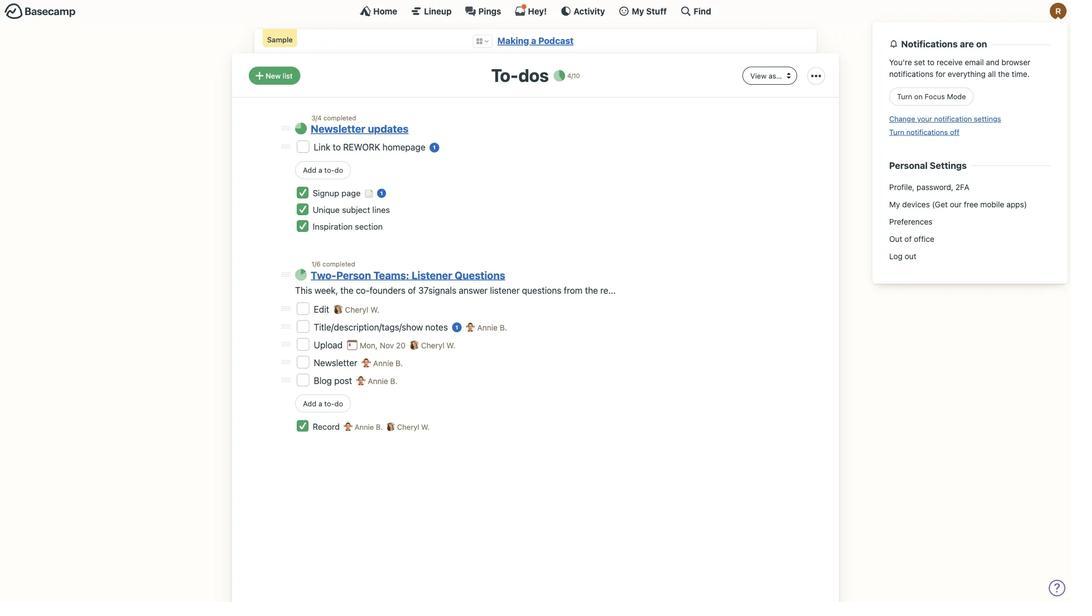 Task type: describe. For each thing, give the bounding box(es) containing it.
record
[[313, 422, 342, 432]]

2 vertical spatial w.
[[421, 423, 430, 432]]

annie b. right record link
[[353, 423, 385, 432]]

activity link
[[561, 6, 605, 17]]

turn notifications off link
[[890, 128, 960, 136]]

on inside "button"
[[915, 92, 923, 101]]

do for two-
[[335, 400, 343, 408]]

homepage
[[383, 142, 426, 153]]

inspiration section
[[313, 222, 383, 232]]

annie down annie bryan image
[[368, 377, 388, 386]]

podcast
[[539, 35, 574, 46]]

link
[[314, 142, 331, 153]]

making a podcast
[[498, 35, 574, 46]]

switch accounts image
[[4, 3, 76, 20]]

settings
[[930, 160, 967, 171]]

everything
[[948, 69, 986, 78]]

1 horizontal spatial on
[[977, 39, 988, 49]]

making a podcast link
[[498, 35, 574, 46]]

link to rework homepage 1
[[314, 142, 436, 153]]

0 vertical spatial annie bryan image
[[466, 323, 475, 332]]

0 horizontal spatial the
[[341, 286, 354, 296]]

lines
[[373, 205, 390, 215]]

2fa
[[956, 183, 970, 192]]

inspiration section link
[[313, 222, 383, 232]]

0 vertical spatial cheryl w.
[[345, 305, 380, 314]]

37signals
[[419, 286, 457, 296]]

list
[[283, 71, 293, 80]]

a for two-person teams: listener questions
[[319, 400, 323, 408]]

out of office link
[[884, 231, 1057, 248]]

mode
[[948, 92, 967, 101]]

the for email
[[999, 69, 1010, 78]]

a for newsletter updates
[[319, 166, 323, 174]]

1 link for signup page
[[377, 189, 386, 198]]

the for founders
[[585, 286, 598, 296]]

settings
[[975, 115, 1002, 123]]

title/description/tags/show notes 1
[[314, 322, 459, 333]]

hey! button
[[515, 4, 547, 17]]

to inside you're set to receive     email and browser notifications for     everything     all the time.
[[928, 57, 935, 67]]

signup
[[313, 188, 339, 198]]

set
[[915, 57, 926, 67]]

focus
[[925, 92, 946, 101]]

0 vertical spatial annie b. link
[[478, 323, 507, 332]]

1/6 completed
[[312, 260, 355, 268]]

to- for two-
[[325, 400, 335, 408]]

my for my stuff
[[632, 6, 645, 16]]

blog post
[[314, 376, 355, 386]]

your
[[918, 115, 933, 123]]

person
[[337, 269, 371, 282]]

devices
[[903, 200, 930, 209]]

notifications inside you're set to receive     email and browser notifications for     everything     all the time.
[[890, 69, 934, 78]]

stuff
[[647, 6, 667, 16]]

hey!
[[528, 6, 547, 16]]

newsletter for newsletter link
[[314, 358, 360, 368]]

pings
[[479, 6, 501, 16]]

add for two-
[[303, 400, 317, 408]]

unique subject lines link
[[313, 205, 390, 215]]

2 vertical spatial cheryl
[[397, 423, 419, 432]]

notifications are on
[[902, 39, 988, 49]]

co-
[[356, 286, 370, 296]]

annie b. link for newsletter
[[373, 359, 403, 368]]

home
[[373, 6, 398, 16]]

ruby image
[[1051, 3, 1067, 20]]

upload
[[314, 340, 345, 350]]

1 vertical spatial of
[[408, 286, 416, 296]]

newsletter updates
[[311, 123, 409, 135]]

cheryl for the bottom cheryl w. 'link'
[[421, 341, 445, 350]]

from
[[564, 286, 583, 296]]

1/6 completed link
[[312, 260, 355, 268]]

profile,
[[890, 183, 915, 192]]

personal
[[890, 160, 928, 171]]

section
[[355, 222, 383, 232]]

annie b. for annie bryan icon for blog post
[[368, 377, 398, 386]]

time.
[[1012, 69, 1030, 78]]

password,
[[917, 183, 954, 192]]

out
[[890, 235, 903, 244]]

newsletter for newsletter updates
[[311, 123, 366, 135]]

our
[[950, 200, 962, 209]]

1 vertical spatial cheryl w.
[[421, 341, 456, 350]]

to- for newsletter
[[325, 166, 335, 174]]

home link
[[360, 6, 398, 17]]

1 link for link to rework homepage
[[430, 143, 440, 153]]

add for newsletter
[[303, 166, 317, 174]]

new
[[266, 71, 281, 80]]

my stuff button
[[619, 6, 667, 17]]

annie b. for annie bryan image
[[373, 359, 403, 368]]

for
[[936, 69, 946, 78]]

link to rework homepage link
[[314, 142, 428, 153]]

cheryl walters image for upload
[[410, 341, 419, 350]]

title/description/tags/show
[[314, 322, 423, 333]]

20
[[396, 341, 406, 350]]

all
[[988, 69, 996, 78]]

notification
[[935, 115, 973, 123]]

new list link
[[249, 67, 301, 85]]

two-person teams: listener questions link
[[311, 269, 506, 282]]

1 vertical spatial cheryl w. link
[[421, 341, 456, 350]]

newsletter link
[[314, 358, 360, 368]]

two-
[[311, 269, 337, 282]]

this week, the co-founders of 37signals answer listener questions from the re... link
[[295, 286, 616, 296]]

turn inside 'change your notification settings turn notifications off'
[[890, 128, 905, 136]]

out of office
[[890, 235, 935, 244]]

office
[[914, 235, 935, 244]]

making
[[498, 35, 529, 46]]

listener
[[490, 286, 520, 296]]

annie b. link for blog post
[[368, 377, 398, 386]]

listener
[[412, 269, 453, 282]]

0 vertical spatial w.
[[371, 305, 380, 314]]

new list
[[266, 71, 293, 80]]



Task type: vqa. For each thing, say whether or not it's contained in the screenshot.
topmost to-
yes



Task type: locate. For each thing, give the bounding box(es) containing it.
annie
[[478, 323, 498, 332], [373, 359, 394, 368], [368, 377, 388, 386], [355, 423, 374, 432]]

newsletter up blog post
[[314, 358, 360, 368]]

annie bryan image for blog post
[[356, 376, 366, 386]]

cheryl w. link up title/description/tags/show
[[345, 305, 380, 314]]

2 vertical spatial a
[[319, 400, 323, 408]]

cheryl
[[345, 305, 369, 314], [421, 341, 445, 350], [397, 423, 419, 432]]

0 vertical spatial to
[[928, 57, 935, 67]]

0 horizontal spatial annie bryan image
[[344, 423, 353, 432]]

notes
[[426, 322, 448, 333]]

2 add from the top
[[303, 400, 317, 408]]

2 vertical spatial cheryl walters image
[[386, 423, 395, 432]]

profile, password, 2fa
[[890, 183, 970, 192]]

nov
[[380, 341, 394, 350]]

annie bryan image right post at left
[[356, 376, 366, 386]]

of inside "link"
[[905, 235, 912, 244]]

main element
[[0, 0, 1072, 284]]

1 horizontal spatial to
[[928, 57, 935, 67]]

annie down answer
[[478, 323, 498, 332]]

to
[[928, 57, 935, 67], [333, 142, 341, 153]]

of right out at the right top of the page
[[905, 235, 912, 244]]

2 vertical spatial annie bryan image
[[344, 423, 353, 432]]

cheryl for topmost cheryl w. 'link'
[[345, 305, 369, 314]]

record link
[[313, 422, 342, 432]]

0 vertical spatial to-
[[325, 166, 335, 174]]

log out
[[890, 252, 917, 261]]

0 vertical spatial 1 link
[[430, 143, 440, 153]]

my inside dropdown button
[[632, 6, 645, 16]]

2 do from the top
[[335, 400, 343, 408]]

1 vertical spatial my
[[890, 200, 901, 209]]

0 vertical spatial notifications
[[890, 69, 934, 78]]

do up signup page link
[[335, 166, 343, 174]]

0 horizontal spatial 1 link
[[377, 189, 386, 198]]

1 horizontal spatial cheryl walters image
[[386, 423, 395, 432]]

1 horizontal spatial cheryl
[[397, 423, 419, 432]]

annie bryan image
[[362, 359, 371, 368]]

1 vertical spatial 1 link
[[377, 189, 386, 198]]

page
[[342, 188, 361, 198]]

to- up record in the bottom of the page
[[325, 400, 335, 408]]

1 link right homepage
[[430, 143, 440, 153]]

cheryl w. link
[[345, 305, 380, 314], [421, 341, 456, 350]]

turn on focus mode
[[898, 92, 967, 101]]

annie right annie bryan image
[[373, 359, 394, 368]]

turn inside "button"
[[898, 92, 913, 101]]

2 vertical spatial annie b. link
[[368, 377, 398, 386]]

1 inside title/description/tags/show notes 1
[[456, 325, 459, 331]]

unique
[[313, 205, 340, 215]]

my left the "stuff"
[[632, 6, 645, 16]]

1 horizontal spatial cheryl w. link
[[421, 341, 456, 350]]

1 add from the top
[[303, 166, 317, 174]]

turn up change on the right top of the page
[[898, 92, 913, 101]]

week,
[[315, 286, 338, 296]]

you're set to receive     email and browser notifications for     everything     all the time.
[[890, 57, 1031, 78]]

1 vertical spatial a
[[319, 166, 323, 174]]

upload link
[[314, 340, 345, 350]]

1 vertical spatial to
[[333, 142, 341, 153]]

0 vertical spatial my
[[632, 6, 645, 16]]

notifications down your
[[907, 128, 949, 136]]

annie b. link down annie bryan image
[[368, 377, 398, 386]]

1 horizontal spatial of
[[905, 235, 912, 244]]

add a to-do button for two-person teams: listener questions
[[295, 395, 351, 413]]

0 vertical spatial of
[[905, 235, 912, 244]]

founders
[[370, 286, 406, 296]]

answer
[[459, 286, 488, 296]]

my
[[632, 6, 645, 16], [890, 200, 901, 209]]

add a to-do button for newsletter updates
[[295, 161, 351, 179]]

2 horizontal spatial the
[[999, 69, 1010, 78]]

1 link up lines
[[377, 189, 386, 198]]

2 vertical spatial 1
[[456, 325, 459, 331]]

add a to-do button down the link
[[295, 161, 351, 179]]

notifications inside 'change your notification settings turn notifications off'
[[907, 128, 949, 136]]

2 add a to-do button from the top
[[295, 395, 351, 413]]

the left co-
[[341, 286, 354, 296]]

0 horizontal spatial cheryl w. link
[[345, 305, 380, 314]]

1 vertical spatial add a to-do button
[[295, 395, 351, 413]]

are
[[960, 39, 975, 49]]

0 horizontal spatial w.
[[371, 305, 380, 314]]

annie right record in the bottom of the page
[[355, 423, 374, 432]]

edit
[[314, 304, 332, 315]]

1 horizontal spatial my
[[890, 200, 901, 209]]

1 horizontal spatial annie bryan image
[[356, 376, 366, 386]]

completed up newsletter updates
[[324, 114, 356, 122]]

do
[[335, 166, 343, 174], [335, 400, 343, 408]]

rework
[[343, 142, 380, 153]]

2 horizontal spatial w.
[[447, 341, 456, 350]]

view
[[751, 71, 767, 80]]

post
[[334, 376, 352, 386]]

completed up person
[[323, 260, 355, 268]]

a
[[532, 35, 537, 46], [319, 166, 323, 174], [319, 400, 323, 408]]

2 horizontal spatial 1
[[456, 325, 459, 331]]

view as…
[[751, 71, 783, 80]]

3/4 completed link
[[312, 114, 356, 122]]

annie b. link
[[478, 323, 507, 332], [373, 359, 403, 368], [368, 377, 398, 386]]

cheryl w.
[[345, 305, 380, 314], [421, 341, 456, 350], [395, 423, 430, 432]]

edit link
[[314, 304, 332, 315]]

1 horizontal spatial the
[[585, 286, 598, 296]]

(get
[[933, 200, 948, 209]]

1 vertical spatial w.
[[447, 341, 456, 350]]

0 vertical spatial completed
[[324, 114, 356, 122]]

1 right homepage
[[433, 144, 436, 151]]

notifications
[[902, 39, 958, 49]]

preferences
[[890, 217, 933, 226]]

annie b. for the topmost annie bryan icon
[[478, 323, 507, 332]]

0 horizontal spatial 1
[[380, 191, 383, 197]]

view as… button
[[743, 67, 798, 85]]

add a to-do button down blog
[[295, 395, 351, 413]]

0 vertical spatial add
[[303, 166, 317, 174]]

1 add a to-do from the top
[[303, 166, 343, 174]]

to-
[[492, 64, 519, 86]]

2 horizontal spatial cheryl
[[421, 341, 445, 350]]

and
[[987, 57, 1000, 67]]

1 horizontal spatial 1 link
[[430, 143, 440, 153]]

0 vertical spatial a
[[532, 35, 537, 46]]

find
[[694, 6, 712, 16]]

1 vertical spatial turn
[[890, 128, 905, 136]]

1 vertical spatial cheryl walters image
[[410, 341, 419, 350]]

1 up lines
[[380, 191, 383, 197]]

1 inside the link to rework homepage 1
[[433, 144, 436, 151]]

0 horizontal spatial on
[[915, 92, 923, 101]]

to-dos
[[492, 64, 549, 86]]

questions
[[455, 269, 506, 282]]

add a to-do down blog
[[303, 400, 343, 408]]

log
[[890, 252, 903, 261]]

1 add a to-do button from the top
[[295, 161, 351, 179]]

add down the link
[[303, 166, 317, 174]]

0 horizontal spatial of
[[408, 286, 416, 296]]

of down two-person teams: listener questions link
[[408, 286, 416, 296]]

two-person teams: listener questions
[[311, 269, 506, 282]]

1 vertical spatial completed
[[323, 260, 355, 268]]

notifications down set
[[890, 69, 934, 78]]

add
[[303, 166, 317, 174], [303, 400, 317, 408]]

signup page link
[[313, 188, 363, 198]]

0 vertical spatial 1
[[433, 144, 436, 151]]

a right making
[[532, 35, 537, 46]]

updates
[[368, 123, 409, 135]]

0 vertical spatial on
[[977, 39, 988, 49]]

dos
[[519, 64, 549, 86]]

annie b. link down "listener"
[[478, 323, 507, 332]]

4/10
[[568, 72, 580, 80]]

receive
[[937, 57, 963, 67]]

1 link right notes
[[452, 323, 462, 333]]

cheryl w. link down notes
[[421, 341, 456, 350]]

add a to-do for newsletter updates
[[303, 166, 343, 174]]

to right set
[[928, 57, 935, 67]]

1 vertical spatial to-
[[325, 400, 335, 408]]

out
[[905, 252, 917, 261]]

browser
[[1002, 57, 1031, 67]]

completed for two-
[[323, 260, 355, 268]]

0 vertical spatial cheryl w. link
[[345, 305, 380, 314]]

cheryl walters image
[[334, 305, 343, 314], [410, 341, 419, 350], [386, 423, 395, 432]]

profile, password, 2fa link
[[884, 179, 1057, 196]]

b.
[[500, 323, 507, 332], [396, 359, 403, 368], [390, 377, 398, 386], [376, 423, 383, 432]]

1 vertical spatial annie bryan image
[[356, 376, 366, 386]]

newsletter down 3/4 completed
[[311, 123, 366, 135]]

turn down change on the right top of the page
[[890, 128, 905, 136]]

1 vertical spatial add
[[303, 400, 317, 408]]

1 vertical spatial 1
[[380, 191, 383, 197]]

0 vertical spatial turn
[[898, 92, 913, 101]]

my down "profile,"
[[890, 200, 901, 209]]

1 vertical spatial do
[[335, 400, 343, 408]]

find button
[[681, 6, 712, 17]]

questions
[[522, 286, 562, 296]]

add down blog
[[303, 400, 317, 408]]

1 vertical spatial notifications
[[907, 128, 949, 136]]

0 vertical spatial cheryl walters image
[[334, 305, 343, 314]]

0 horizontal spatial to
[[333, 142, 341, 153]]

2 horizontal spatial annie bryan image
[[466, 323, 475, 332]]

a down blog
[[319, 400, 323, 408]]

free
[[965, 200, 979, 209]]

the inside you're set to receive     email and browser notifications for     everything     all the time.
[[999, 69, 1010, 78]]

completed for newsletter
[[324, 114, 356, 122]]

0 horizontal spatial cheryl walters image
[[334, 305, 343, 314]]

3/4
[[312, 114, 322, 122]]

1 horizontal spatial 1
[[433, 144, 436, 151]]

signup page
[[313, 188, 363, 198]]

0 vertical spatial do
[[335, 166, 343, 174]]

mon, nov 20 link
[[347, 341, 406, 350]]

2 add a to-do from the top
[[303, 400, 343, 408]]

to- up signup
[[325, 166, 335, 174]]

this week, the co-founders of 37signals answer listener questions from the re...
[[295, 286, 616, 296]]

re...
[[601, 286, 616, 296]]

off
[[951, 128, 960, 136]]

annie bryan image right notes
[[466, 323, 475, 332]]

preferences link
[[884, 213, 1057, 231]]

newsletter updates link
[[311, 123, 409, 135]]

0 vertical spatial add a to-do
[[303, 166, 343, 174]]

do down post at left
[[335, 400, 343, 408]]

2 horizontal spatial cheryl walters image
[[410, 341, 419, 350]]

my for my devices (get our free mobile apps)
[[890, 200, 901, 209]]

to right the link
[[333, 142, 341, 153]]

this
[[295, 286, 312, 296]]

0 vertical spatial cheryl
[[345, 305, 369, 314]]

the left re...
[[585, 286, 598, 296]]

annie bryan image
[[466, 323, 475, 332], [356, 376, 366, 386], [344, 423, 353, 432]]

on left focus
[[915, 92, 923, 101]]

1 vertical spatial cheryl
[[421, 341, 445, 350]]

1 horizontal spatial w.
[[421, 423, 430, 432]]

pings button
[[465, 6, 501, 17]]

breadcrumb element
[[255, 29, 817, 53]]

1 do from the top
[[335, 166, 343, 174]]

annie b. down "listener"
[[478, 323, 507, 332]]

title/description/tags/show notes link
[[314, 322, 451, 333]]

1 vertical spatial newsletter
[[314, 358, 360, 368]]

the right all
[[999, 69, 1010, 78]]

annie bryan image for record
[[344, 423, 353, 432]]

the
[[999, 69, 1010, 78], [341, 286, 354, 296], [585, 286, 598, 296]]

2 vertical spatial 1 link
[[452, 323, 462, 333]]

1 vertical spatial annie b. link
[[373, 359, 403, 368]]

2 to- from the top
[[325, 400, 335, 408]]

lineup link
[[411, 6, 452, 17]]

annie b. down annie bryan image
[[368, 377, 398, 386]]

0 vertical spatial add a to-do button
[[295, 161, 351, 179]]

turn on focus mode button
[[890, 88, 974, 106]]

you're
[[890, 57, 913, 67]]

teams:
[[374, 269, 409, 282]]

log out link
[[884, 248, 1057, 265]]

1 to- from the top
[[325, 166, 335, 174]]

sample element
[[263, 29, 297, 47]]

annie b. link down nov
[[373, 359, 403, 368]]

on right are
[[977, 39, 988, 49]]

change your notification settings link
[[890, 115, 1002, 123]]

add a to-do down the link
[[303, 166, 343, 174]]

2 vertical spatial cheryl w.
[[395, 423, 430, 432]]

annie bryan image right record link
[[344, 423, 353, 432]]

do for newsletter
[[335, 166, 343, 174]]

1 link for title/description/tags/show notes
[[452, 323, 462, 333]]

0 horizontal spatial cheryl
[[345, 305, 369, 314]]

a down the link
[[319, 166, 323, 174]]

cheryl walters image for record
[[386, 423, 395, 432]]

1 vertical spatial add a to-do
[[303, 400, 343, 408]]

my devices (get our free mobile apps)
[[890, 200, 1028, 209]]

0 vertical spatial newsletter
[[311, 123, 366, 135]]

change
[[890, 115, 916, 123]]

annie b. down nov
[[373, 359, 403, 368]]

3/4 completed
[[312, 114, 356, 122]]

unique subject lines
[[313, 205, 390, 215]]

inspiration
[[313, 222, 353, 232]]

1 inside '1' link
[[380, 191, 383, 197]]

2 horizontal spatial 1 link
[[452, 323, 462, 333]]

1 right notes
[[456, 325, 459, 331]]

0 horizontal spatial my
[[632, 6, 645, 16]]

add a to-do for two-person teams: listener questions
[[303, 400, 343, 408]]

1 vertical spatial on
[[915, 92, 923, 101]]



